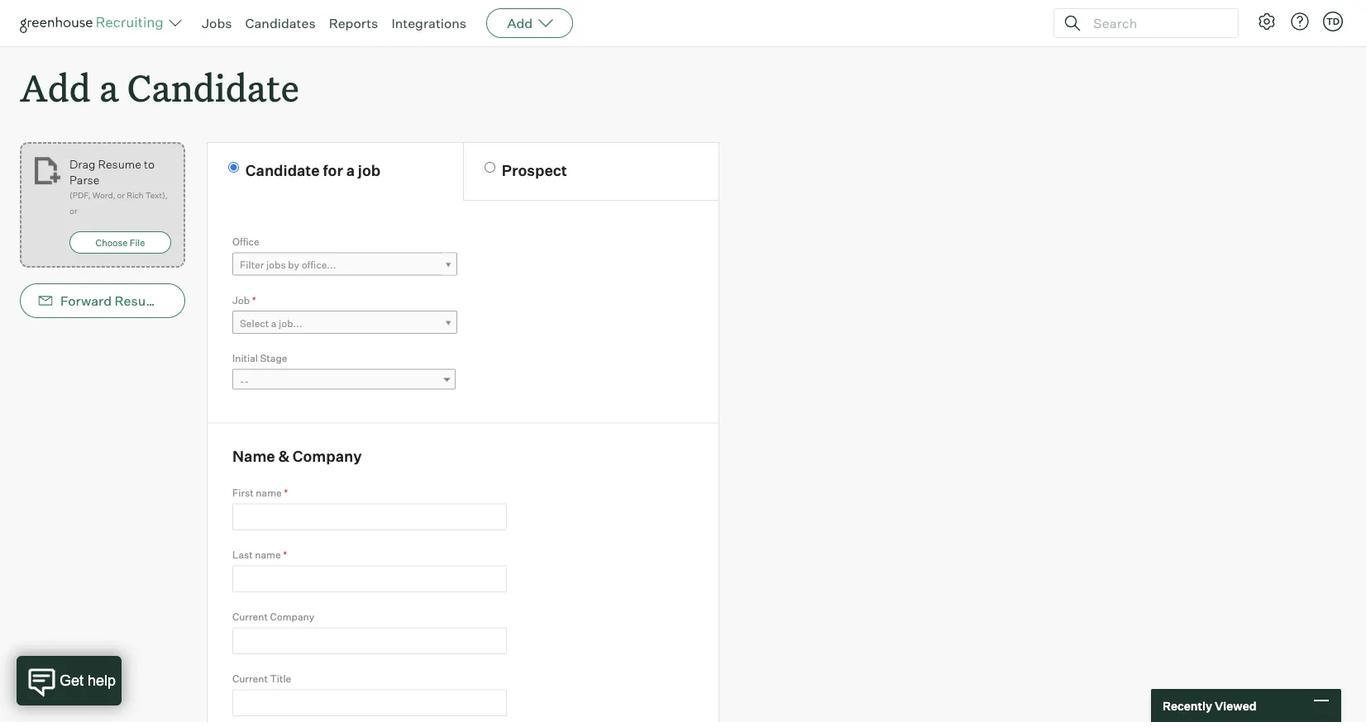 Task type: describe. For each thing, give the bounding box(es) containing it.
integrations link
[[391, 15, 466, 31]]

name for first
[[256, 487, 282, 500]]

name & company
[[232, 448, 362, 466]]

first name *
[[232, 487, 288, 500]]

via
[[168, 293, 186, 309]]

1 vertical spatial candidate
[[245, 161, 320, 180]]

office...
[[302, 259, 336, 271]]

to
[[144, 157, 155, 171]]

parse
[[69, 173, 99, 187]]

select
[[240, 317, 269, 330]]

--
[[240, 376, 249, 388]]

stage
[[260, 352, 287, 365]]

filter
[[240, 259, 264, 271]]

choose
[[96, 237, 128, 248]]

word,
[[92, 190, 115, 201]]

a for job...
[[271, 317, 277, 330]]

1 vertical spatial company
[[270, 611, 314, 623]]

resume for drag
[[98, 157, 141, 171]]

add for add a candidate
[[20, 63, 91, 112]]

integrations
[[391, 15, 466, 31]]

current for current company
[[232, 611, 268, 623]]

last name *
[[232, 549, 287, 562]]

2 - from the left
[[244, 376, 249, 388]]

td
[[1326, 16, 1340, 27]]

jobs link
[[202, 15, 232, 31]]

reports link
[[329, 15, 378, 31]]

current company
[[232, 611, 314, 623]]

Search text field
[[1089, 11, 1223, 35]]

candidate for a job
[[245, 161, 380, 180]]

add a candidate
[[20, 63, 299, 112]]

office
[[232, 236, 259, 248]]

configure image
[[1257, 12, 1277, 31]]

forward resume via email button
[[20, 284, 223, 319]]

email
[[189, 293, 223, 309]]

viewed
[[1215, 699, 1257, 713]]

file
[[130, 237, 145, 248]]

jobs
[[202, 15, 232, 31]]

0 vertical spatial candidate
[[127, 63, 299, 112]]

forward resume via email
[[60, 293, 223, 309]]

forward
[[60, 293, 112, 309]]

rich
[[127, 190, 144, 201]]

recently viewed
[[1163, 699, 1257, 713]]

name for last
[[255, 549, 281, 562]]



Task type: vqa. For each thing, say whether or not it's contained in the screenshot.
Add inside POPUP BUTTON
yes



Task type: locate. For each thing, give the bounding box(es) containing it.
Prospect radio
[[485, 162, 495, 173]]

2 vertical spatial a
[[271, 317, 277, 330]]

candidate
[[127, 63, 299, 112], [245, 161, 320, 180]]

company right &
[[293, 448, 362, 466]]

0 horizontal spatial add
[[20, 63, 91, 112]]

add for add
[[507, 15, 533, 31]]

choose file
[[96, 237, 145, 248]]

resume inside "forward resume via email" button
[[115, 293, 165, 309]]

0 vertical spatial *
[[252, 294, 256, 307]]

or left rich
[[117, 190, 125, 201]]

* down &
[[284, 487, 288, 500]]

1 current from the top
[[232, 611, 268, 623]]

a down greenhouse recruiting image
[[99, 63, 119, 112]]

1 vertical spatial name
[[255, 549, 281, 562]]

resume left 'via'
[[115, 293, 165, 309]]

-- link
[[232, 369, 456, 393]]

job...
[[279, 317, 302, 330]]

*
[[252, 294, 256, 307], [284, 487, 288, 500], [283, 549, 287, 562]]

a left "job..."
[[271, 317, 277, 330]]

current
[[232, 611, 268, 623], [232, 673, 268, 685]]

select a job... link
[[232, 311, 457, 335]]

select a job...
[[240, 317, 302, 330]]

or down the (pdf, on the top left
[[69, 206, 77, 216]]

resume inside drag resume to parse (pdf, word, or rich text), or
[[98, 157, 141, 171]]

1 vertical spatial add
[[20, 63, 91, 112]]

add button
[[486, 8, 573, 38]]

job
[[232, 294, 250, 307]]

add inside popup button
[[507, 15, 533, 31]]

0 vertical spatial current
[[232, 611, 268, 623]]

company
[[293, 448, 362, 466], [270, 611, 314, 623]]

recently
[[1163, 699, 1212, 713]]

a
[[99, 63, 119, 112], [346, 161, 355, 180], [271, 317, 277, 330]]

1 vertical spatial current
[[232, 673, 268, 685]]

resume
[[98, 157, 141, 171], [115, 293, 165, 309]]

candidate right candidate for a job radio
[[245, 161, 320, 180]]

for
[[323, 161, 343, 180]]

last
[[232, 549, 253, 562]]

Candidate for a job radio
[[228, 162, 239, 173]]

1 horizontal spatial add
[[507, 15, 533, 31]]

* for first name *
[[284, 487, 288, 500]]

resume for forward
[[115, 293, 165, 309]]

0 vertical spatial resume
[[98, 157, 141, 171]]

title
[[270, 673, 291, 685]]

1 vertical spatial or
[[69, 206, 77, 216]]

job
[[358, 161, 380, 180]]

* right the job
[[252, 294, 256, 307]]

filter jobs by office...
[[240, 259, 336, 271]]

0 vertical spatial company
[[293, 448, 362, 466]]

job *
[[232, 294, 256, 307]]

* right last
[[283, 549, 287, 562]]

initial stage
[[232, 352, 287, 365]]

add
[[507, 15, 533, 31], [20, 63, 91, 112]]

1 vertical spatial resume
[[115, 293, 165, 309]]

* for last name *
[[283, 549, 287, 562]]

td button
[[1320, 8, 1346, 35]]

company up title
[[270, 611, 314, 623]]

filter jobs by office... link
[[232, 253, 457, 277]]

current left title
[[232, 673, 268, 685]]

0 horizontal spatial a
[[99, 63, 119, 112]]

greenhouse recruiting image
[[20, 13, 169, 33]]

initial
[[232, 352, 258, 365]]

0 vertical spatial name
[[256, 487, 282, 500]]

a right for
[[346, 161, 355, 180]]

resume left to
[[98, 157, 141, 171]]

text),
[[145, 190, 168, 201]]

candidates
[[245, 15, 316, 31]]

None text field
[[232, 504, 507, 531], [232, 566, 507, 593], [232, 504, 507, 531], [232, 566, 507, 593]]

name
[[232, 448, 275, 466]]

a for candidate
[[99, 63, 119, 112]]

drag
[[69, 157, 95, 171]]

-
[[240, 376, 244, 388], [244, 376, 249, 388]]

name right first
[[256, 487, 282, 500]]

None text field
[[232, 628, 507, 655], [232, 690, 507, 717], [232, 628, 507, 655], [232, 690, 507, 717]]

current for current title
[[232, 673, 268, 685]]

2 current from the top
[[232, 673, 268, 685]]

current down last
[[232, 611, 268, 623]]

1 vertical spatial *
[[284, 487, 288, 500]]

1 horizontal spatial a
[[271, 317, 277, 330]]

candidates link
[[245, 15, 316, 31]]

0 horizontal spatial or
[[69, 206, 77, 216]]

0 vertical spatial a
[[99, 63, 119, 112]]

1 horizontal spatial or
[[117, 190, 125, 201]]

name right last
[[255, 549, 281, 562]]

&
[[278, 448, 289, 466]]

2 horizontal spatial a
[[346, 161, 355, 180]]

or
[[117, 190, 125, 201], [69, 206, 77, 216]]

0 vertical spatial or
[[117, 190, 125, 201]]

td button
[[1323, 12, 1343, 31]]

1 - from the left
[[240, 376, 244, 388]]

drag resume to parse (pdf, word, or rich text), or
[[69, 157, 168, 216]]

first
[[232, 487, 254, 500]]

2 vertical spatial *
[[283, 549, 287, 562]]

0 vertical spatial add
[[507, 15, 533, 31]]

jobs
[[266, 259, 286, 271]]

by
[[288, 259, 299, 271]]

(pdf,
[[69, 190, 91, 201]]

name
[[256, 487, 282, 500], [255, 549, 281, 562]]

reports
[[329, 15, 378, 31]]

prospect
[[502, 161, 567, 180]]

current title
[[232, 673, 291, 685]]

1 vertical spatial a
[[346, 161, 355, 180]]

candidate down jobs link
[[127, 63, 299, 112]]



